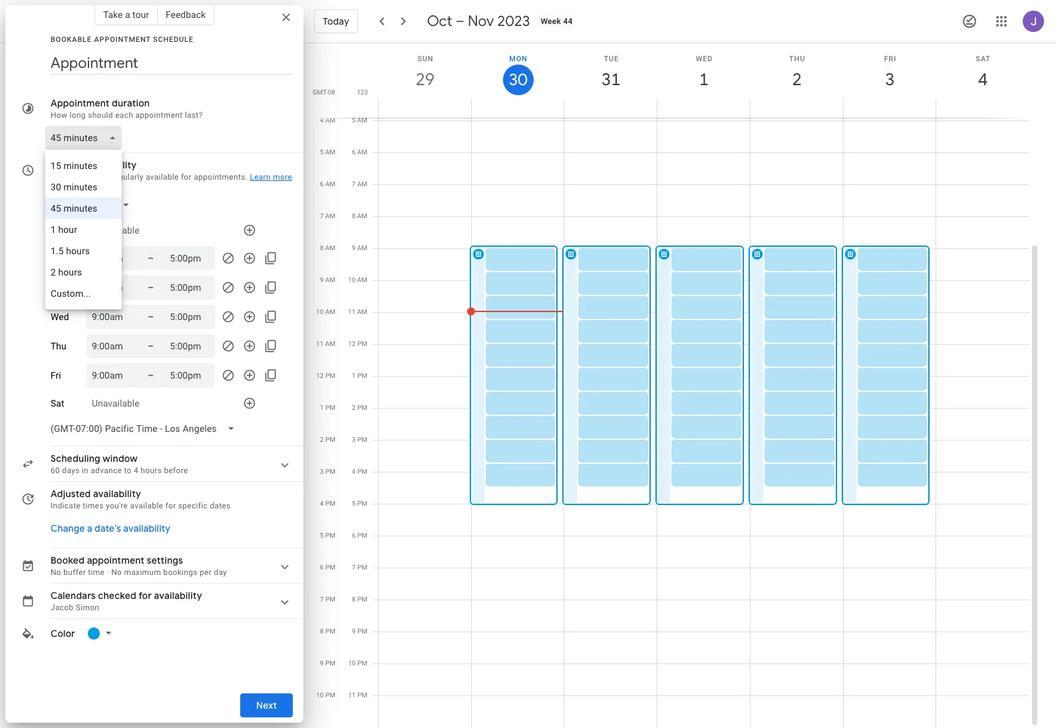 Task type: vqa. For each thing, say whether or not it's contained in the screenshot.


Task type: describe. For each thing, give the bounding box(es) containing it.
1 horizontal spatial 9 am
[[352, 244, 367, 252]]

31
[[601, 69, 620, 91]]

08
[[328, 89, 335, 96]]

long
[[70, 110, 86, 120]]

change a date's availability
[[51, 522, 170, 534]]

1 horizontal spatial 8 pm
[[352, 596, 367, 603]]

0 vertical spatial 5 am
[[352, 116, 367, 124]]

take
[[103, 9, 123, 20]]

1 no from the left
[[51, 568, 61, 577]]

should
[[88, 110, 113, 120]]

appointments.
[[194, 172, 248, 182]]

1 horizontal spatial 2
[[352, 404, 356, 411]]

End time on Tuesdays text field
[[170, 279, 210, 295]]

today button
[[314, 5, 358, 37]]

– for wed
[[148, 311, 154, 322]]

mon 30
[[508, 55, 527, 91]]

each
[[115, 110, 133, 120]]

general availability set when you're regularly available for appointments. learn more
[[51, 159, 292, 182]]

1 horizontal spatial 12
[[348, 340, 356, 347]]

color
[[51, 628, 75, 639]]

1 horizontal spatial 4 pm
[[352, 468, 367, 475]]

how
[[51, 110, 67, 120]]

unavailable for sun
[[92, 225, 140, 236]]

thu 2
[[789, 55, 805, 91]]

fri 3
[[884, 55, 896, 91]]

appointment duration how long should each appointment last?
[[51, 97, 203, 120]]

availability inside adjusted availability indicate times you're available for specific dates
[[93, 488, 141, 500]]

1 horizontal spatial 7 pm
[[352, 564, 367, 571]]

bookable appointment schedule
[[51, 35, 194, 44]]

settings
[[147, 554, 183, 566]]

booked
[[51, 554, 85, 566]]

availability inside calendars checked for availability jacob simon
[[154, 590, 202, 602]]

0 vertical spatial 3 pm
[[352, 436, 367, 443]]

– right oct
[[456, 12, 464, 31]]

oct – nov 2023
[[427, 12, 530, 31]]

fri for fri
[[51, 370, 61, 381]]

more
[[273, 172, 292, 182]]

times
[[83, 501, 104, 510]]

appointment
[[94, 35, 151, 44]]

indicate
[[51, 501, 81, 510]]

sun for sun 29
[[417, 55, 433, 63]]

maximum
[[124, 568, 161, 577]]

available inside adjusted availability indicate times you're available for specific dates
[[130, 501, 163, 510]]

2 vertical spatial 11
[[348, 691, 356, 699]]

dates
[[210, 501, 231, 510]]

adjusted availability indicate times you're available for specific dates
[[51, 488, 231, 510]]

0 vertical spatial 10 pm
[[348, 659, 367, 667]]

1 vertical spatial 5 pm
[[320, 532, 335, 539]]

in
[[82, 466, 89, 475]]

29
[[415, 69, 434, 91]]

End time on Wednesdays text field
[[170, 309, 210, 325]]

appointment
[[51, 97, 109, 109]]

last?
[[185, 110, 203, 120]]

time
[[88, 568, 105, 577]]

checked
[[98, 590, 136, 602]]

1 vertical spatial 10 pm
[[316, 691, 335, 699]]

week 44
[[541, 17, 573, 26]]

per
[[200, 568, 212, 577]]

2 inside thu 2
[[791, 69, 801, 91]]

grid containing 29
[[309, 43, 1040, 728]]

booked appointment settings no buffer time · no maximum bookings per day
[[51, 554, 227, 577]]

– for tue
[[148, 282, 154, 293]]

End time on Thursdays text field
[[170, 338, 210, 354]]

1 vertical spatial 6 pm
[[320, 564, 335, 571]]

regularly
[[111, 172, 143, 182]]

tour
[[132, 9, 149, 20]]

thursday, november 2 element
[[782, 65, 812, 95]]

1 vertical spatial 9 am
[[320, 276, 335, 283]]

30 column header
[[471, 43, 565, 118]]

1 horizontal spatial 8 am
[[352, 212, 367, 220]]

2 option from the top
[[45, 176, 122, 198]]

0 horizontal spatial 1
[[320, 404, 324, 411]]

next button
[[240, 689, 293, 721]]

1 vertical spatial 12 pm
[[316, 372, 335, 379]]

before
[[164, 466, 188, 475]]

5 option from the top
[[45, 240, 122, 262]]

general
[[51, 159, 86, 171]]

appointment inside appointment duration how long should each appointment last?
[[135, 110, 183, 120]]

6 option from the top
[[45, 262, 122, 283]]

1 vertical spatial 11
[[316, 340, 324, 347]]

31 column header
[[564, 43, 658, 118]]

29 column header
[[378, 43, 472, 118]]

1 vertical spatial 8 pm
[[320, 628, 335, 635]]

End time on Fridays text field
[[170, 367, 210, 383]]

0 horizontal spatial 2 pm
[[320, 436, 335, 443]]

change a date's availability button
[[45, 516, 176, 540]]

set
[[51, 172, 63, 182]]

1 horizontal spatial 9 pm
[[352, 628, 367, 635]]

jacob
[[51, 603, 74, 612]]

scheduling
[[51, 453, 100, 464]]

0 horizontal spatial 9 pm
[[320, 659, 335, 667]]

day
[[214, 568, 227, 577]]

Add title text field
[[51, 53, 293, 73]]

change
[[51, 522, 85, 534]]

2 no from the left
[[111, 568, 122, 577]]

mon for mon 30
[[509, 55, 527, 63]]

1 vertical spatial 8 am
[[320, 244, 335, 252]]

0 vertical spatial 2 pm
[[352, 404, 367, 411]]

hours
[[141, 466, 162, 475]]

available inside general availability set when you're regularly available for appointments. learn more
[[146, 172, 179, 182]]

0 horizontal spatial 6 am
[[320, 180, 335, 188]]

sun 29
[[415, 55, 434, 91]]

1 column header
[[657, 43, 751, 118]]

4 inside sat 4
[[977, 69, 987, 91]]

1 vertical spatial 1 pm
[[320, 404, 335, 411]]

buffer
[[63, 568, 86, 577]]

for inside general availability set when you're regularly available for appointments. learn more
[[181, 172, 192, 182]]

monday, october 30, today element
[[503, 65, 533, 95]]

3 option from the top
[[45, 198, 122, 219]]

·
[[107, 568, 109, 577]]

30
[[508, 69, 526, 91]]

next
[[256, 699, 277, 711]]

0 vertical spatial 6 pm
[[352, 532, 367, 539]]

– for mon
[[148, 253, 154, 264]]

adjusted
[[51, 488, 91, 500]]

2 column header
[[750, 43, 844, 118]]

3 inside "fri 3"
[[884, 69, 894, 91]]

4 option from the top
[[45, 219, 122, 240]]

duration
[[112, 97, 150, 109]]

4 column header
[[936, 43, 1029, 118]]

oct
[[427, 12, 452, 31]]

today
[[323, 15, 349, 27]]

sat 4
[[976, 55, 991, 91]]

appointment inside 'booked appointment settings no buffer time · no maximum bookings per day'
[[87, 554, 144, 566]]

0 vertical spatial 10 am
[[348, 276, 367, 283]]

days
[[62, 466, 80, 475]]

advance
[[91, 466, 122, 475]]

1 vertical spatial 3 pm
[[320, 468, 335, 475]]

calendars checked for availability jacob simon
[[51, 590, 202, 612]]

0 horizontal spatial 3
[[320, 468, 324, 475]]



Task type: locate. For each thing, give the bounding box(es) containing it.
5 am
[[352, 116, 367, 124], [320, 148, 335, 156]]

44
[[563, 17, 573, 26]]

1 horizontal spatial 10 am
[[348, 276, 367, 283]]

fri inside 3 column header
[[884, 55, 896, 63]]

1 vertical spatial 10 am
[[316, 308, 335, 315]]

wednesday, november 1 element
[[689, 65, 719, 95]]

0 horizontal spatial mon
[[51, 253, 69, 264]]

1 horizontal spatial 1 pm
[[352, 372, 367, 379]]

sat up saturday, november 4 element
[[976, 55, 991, 63]]

sun inside sun 29
[[417, 55, 433, 63]]

10 am
[[348, 276, 367, 283], [316, 308, 335, 315]]

feedback button
[[158, 4, 214, 25]]

sun up 29
[[417, 55, 433, 63]]

tue left start time on tuesdays text box
[[51, 282, 66, 293]]

1 horizontal spatial no
[[111, 568, 122, 577]]

for inside adjusted availability indicate times you're available for specific dates
[[165, 501, 176, 510]]

4 am
[[320, 116, 335, 124]]

no
[[51, 568, 61, 577], [111, 568, 122, 577]]

2
[[791, 69, 801, 91], [352, 404, 356, 411], [320, 436, 324, 443]]

sun for sun
[[51, 225, 66, 236]]

appointment up ·
[[87, 554, 144, 566]]

you're up change a date's availability
[[106, 501, 128, 510]]

you're inside general availability set when you're regularly available for appointments. learn more
[[87, 172, 109, 182]]

a inside take a tour button
[[125, 9, 130, 20]]

0 horizontal spatial 7 am
[[320, 212, 335, 220]]

1 vertical spatial 9 pm
[[320, 659, 335, 667]]

7 option from the top
[[45, 283, 122, 304]]

Start time on Thursdays text field
[[92, 338, 132, 354]]

sat
[[976, 55, 991, 63], [51, 398, 64, 409]]

specific
[[178, 501, 208, 510]]

learn
[[250, 172, 271, 182]]

7 am
[[352, 180, 367, 188], [320, 212, 335, 220]]

0 horizontal spatial 10 pm
[[316, 691, 335, 699]]

gmt-
[[313, 89, 328, 96]]

0 horizontal spatial 6 pm
[[320, 564, 335, 571]]

calendars
[[51, 590, 96, 602]]

sunday, october 29 element
[[410, 65, 440, 95]]

option
[[45, 155, 122, 176], [45, 176, 122, 198], [45, 198, 122, 219], [45, 219, 122, 240], [45, 240, 122, 262], [45, 262, 122, 283], [45, 283, 122, 304]]

1 option from the top
[[45, 155, 122, 176]]

1 vertical spatial 5 am
[[320, 148, 335, 156]]

0 vertical spatial you're
[[87, 172, 109, 182]]

bookings
[[163, 568, 197, 577]]

0 horizontal spatial a
[[87, 522, 92, 534]]

available right regularly
[[146, 172, 179, 182]]

1 pm
[[352, 372, 367, 379], [320, 404, 335, 411]]

0 vertical spatial tue
[[604, 55, 619, 63]]

8 pm
[[352, 596, 367, 603], [320, 628, 335, 635]]

1 horizontal spatial 7 am
[[352, 180, 367, 188]]

0 horizontal spatial wed
[[51, 311, 69, 322]]

sat up scheduling
[[51, 398, 64, 409]]

sun down the set
[[51, 225, 66, 236]]

thu up thursday, november 2 element at the top right of the page
[[789, 55, 805, 63]]

10 pm up "11 pm"
[[348, 659, 367, 667]]

mon up the monday, october 30, today "element" on the top of the page
[[509, 55, 527, 63]]

1 unavailable from the top
[[92, 225, 140, 236]]

wed up the wednesday, november 1 element on the top right of the page
[[696, 55, 713, 63]]

thu left "start time on thursdays" text box
[[51, 341, 66, 351]]

0 vertical spatial available
[[146, 172, 179, 182]]

1 vertical spatial tue
[[51, 282, 66, 293]]

to
[[124, 466, 132, 475]]

0 vertical spatial 7 am
[[352, 180, 367, 188]]

for left appointments.
[[181, 172, 192, 182]]

3
[[884, 69, 894, 91], [352, 436, 356, 443], [320, 468, 324, 475]]

for
[[181, 172, 192, 182], [165, 501, 176, 510], [139, 590, 152, 602]]

tue up the 31
[[604, 55, 619, 63]]

0 horizontal spatial tue
[[51, 282, 66, 293]]

1 horizontal spatial for
[[165, 501, 176, 510]]

0 horizontal spatial 10 am
[[316, 308, 335, 315]]

0 horizontal spatial fri
[[51, 370, 61, 381]]

9 am
[[352, 244, 367, 252], [320, 276, 335, 283]]

0 vertical spatial 9 pm
[[352, 628, 367, 635]]

unavailable
[[92, 225, 140, 236], [92, 398, 140, 409]]

sun
[[417, 55, 433, 63], [51, 225, 66, 236]]

1 horizontal spatial tue
[[604, 55, 619, 63]]

1 vertical spatial thu
[[51, 341, 66, 351]]

0 horizontal spatial 12
[[316, 372, 324, 379]]

5
[[352, 116, 356, 124], [320, 148, 324, 156], [352, 500, 356, 507], [320, 532, 324, 539]]

week
[[541, 17, 561, 26]]

feedback
[[166, 9, 206, 20]]

you're inside adjusted availability indicate times you're available for specific dates
[[106, 501, 128, 510]]

1 vertical spatial 3
[[352, 436, 356, 443]]

no right ·
[[111, 568, 122, 577]]

friday, november 3 element
[[875, 65, 905, 95]]

fri
[[884, 55, 896, 63], [51, 370, 61, 381]]

1 vertical spatial you're
[[106, 501, 128, 510]]

thu for thu
[[51, 341, 66, 351]]

0 horizontal spatial sat
[[51, 398, 64, 409]]

123
[[357, 89, 368, 96]]

– for fri
[[148, 370, 154, 381]]

tue for tue 31
[[604, 55, 619, 63]]

availability up regularly
[[89, 159, 137, 171]]

saturday, november 4 element
[[968, 65, 998, 95]]

6 am down 123 in the left top of the page
[[352, 148, 367, 156]]

Start time on Wednesdays text field
[[92, 309, 132, 325]]

1 vertical spatial for
[[165, 501, 176, 510]]

1 horizontal spatial 12 pm
[[348, 340, 367, 347]]

grid
[[309, 43, 1040, 728]]

a for take
[[125, 9, 130, 20]]

availability down to
[[93, 488, 141, 500]]

available down hours
[[130, 501, 163, 510]]

0 vertical spatial 1 pm
[[352, 372, 367, 379]]

sat for sat 4
[[976, 55, 991, 63]]

1
[[698, 69, 708, 91], [352, 372, 356, 379], [320, 404, 324, 411]]

None field
[[45, 126, 127, 150], [45, 417, 246, 441], [45, 126, 127, 150], [45, 417, 246, 441]]

End time on Mondays text field
[[170, 250, 210, 266]]

0 vertical spatial 6 am
[[352, 148, 367, 156]]

am
[[325, 116, 335, 124], [357, 116, 367, 124], [325, 148, 335, 156], [357, 148, 367, 156], [325, 180, 335, 188], [357, 180, 367, 188], [325, 212, 335, 220], [357, 212, 367, 220], [325, 244, 335, 252], [357, 244, 367, 252], [325, 276, 335, 283], [357, 276, 367, 283], [325, 308, 335, 315], [357, 308, 367, 315], [325, 340, 335, 347]]

1 horizontal spatial 11 am
[[348, 308, 367, 315]]

mon for mon
[[51, 253, 69, 264]]

for inside calendars checked for availability jacob simon
[[139, 590, 152, 602]]

you're right when
[[87, 172, 109, 182]]

take a tour
[[103, 9, 149, 20]]

available
[[146, 172, 179, 182], [130, 501, 163, 510]]

5 am down 123 in the left top of the page
[[352, 116, 367, 124]]

pm
[[357, 340, 367, 347], [325, 372, 335, 379], [357, 372, 367, 379], [325, 404, 335, 411], [357, 404, 367, 411], [325, 436, 335, 443], [357, 436, 367, 443], [325, 468, 335, 475], [357, 468, 367, 475], [325, 500, 335, 507], [357, 500, 367, 507], [325, 532, 335, 539], [357, 532, 367, 539], [325, 564, 335, 571], [357, 564, 367, 571], [325, 596, 335, 603], [357, 596, 367, 603], [325, 628, 335, 635], [357, 628, 367, 635], [325, 659, 335, 667], [357, 659, 367, 667], [325, 691, 335, 699], [357, 691, 367, 699]]

1 vertical spatial 6 am
[[320, 180, 335, 188]]

2 vertical spatial 3
[[320, 468, 324, 475]]

1 vertical spatial 2
[[352, 404, 356, 411]]

Start time on Mondays text field
[[92, 250, 132, 266]]

0 horizontal spatial 5 pm
[[320, 532, 335, 539]]

a left "tour"
[[125, 9, 130, 20]]

1 horizontal spatial 6 pm
[[352, 532, 367, 539]]

sat for sat
[[51, 398, 64, 409]]

2 horizontal spatial for
[[181, 172, 192, 182]]

1 vertical spatial mon
[[51, 253, 69, 264]]

2 vertical spatial 2
[[320, 436, 324, 443]]

0 vertical spatial 3
[[884, 69, 894, 91]]

7
[[352, 180, 356, 188], [320, 212, 324, 220], [352, 564, 356, 571], [320, 596, 324, 603]]

5 am down 4 am
[[320, 148, 335, 156]]

a
[[125, 9, 130, 20], [87, 522, 92, 534]]

Start time on Tuesdays text field
[[92, 279, 132, 295]]

0 horizontal spatial 7 pm
[[320, 596, 335, 603]]

4 pm
[[352, 468, 367, 475], [320, 500, 335, 507]]

availability
[[89, 159, 137, 171], [93, 488, 141, 500], [123, 522, 170, 534], [154, 590, 202, 602]]

– right start time on fridays text field
[[148, 370, 154, 381]]

1 horizontal spatial sat
[[976, 55, 991, 63]]

unavailable for sat
[[92, 398, 140, 409]]

availability down bookings
[[154, 590, 202, 602]]

– right "start time on thursdays" text box
[[148, 341, 154, 351]]

no down the booked
[[51, 568, 61, 577]]

0 vertical spatial sat
[[976, 55, 991, 63]]

a inside change a date's availability button
[[87, 522, 92, 534]]

appointment down the duration
[[135, 110, 183, 120]]

mon inside mon 30
[[509, 55, 527, 63]]

tue for tue
[[51, 282, 66, 293]]

wed inside 1 column header
[[696, 55, 713, 63]]

for down the maximum on the left bottom of page
[[139, 590, 152, 602]]

availability down adjusted availability indicate times you're available for specific dates
[[123, 522, 170, 534]]

wed 1
[[696, 55, 713, 91]]

take a tour button
[[94, 4, 158, 25]]

sat inside 4 'column header'
[[976, 55, 991, 63]]

0 horizontal spatial 9 am
[[320, 276, 335, 283]]

4 inside scheduling window 60 days in advance to 4 hours before
[[134, 466, 138, 475]]

0 horizontal spatial no
[[51, 568, 61, 577]]

a for change
[[87, 522, 92, 534]]

1 vertical spatial 11 am
[[316, 340, 335, 347]]

1 vertical spatial 7 pm
[[320, 596, 335, 603]]

window
[[103, 453, 138, 464]]

Start time on Fridays text field
[[92, 367, 132, 383]]

1 vertical spatial a
[[87, 522, 92, 534]]

0 horizontal spatial 3 pm
[[320, 468, 335, 475]]

0 vertical spatial 11
[[348, 308, 356, 315]]

1 horizontal spatial sun
[[417, 55, 433, 63]]

0 vertical spatial 2
[[791, 69, 801, 91]]

1 horizontal spatial 1
[[352, 372, 356, 379]]

8
[[352, 212, 356, 220], [320, 244, 324, 252], [352, 596, 356, 603], [320, 628, 324, 635]]

1 horizontal spatial 5 am
[[352, 116, 367, 124]]

you're
[[87, 172, 109, 182], [106, 501, 128, 510]]

– left end time on tuesdays "text box"
[[148, 282, 154, 293]]

6 am right more
[[320, 180, 335, 188]]

availability inside general availability set when you're regularly available for appointments. learn more
[[89, 159, 137, 171]]

duration list box
[[45, 150, 122, 309]]

you're for general
[[87, 172, 109, 182]]

– right start time on wednesdays text field
[[148, 311, 154, 322]]

0 horizontal spatial 11 am
[[316, 340, 335, 347]]

1 vertical spatial 1
[[352, 372, 356, 379]]

0 vertical spatial fri
[[884, 55, 896, 63]]

– right start time on mondays text field
[[148, 253, 154, 264]]

scheduling window 60 days in advance to 4 hours before
[[51, 453, 188, 475]]

2 vertical spatial for
[[139, 590, 152, 602]]

schedule
[[153, 35, 194, 44]]

a left date's
[[87, 522, 92, 534]]

tuesday, october 31 element
[[596, 65, 626, 95]]

60
[[51, 466, 60, 475]]

0 vertical spatial a
[[125, 9, 130, 20]]

tue 31
[[601, 55, 620, 91]]

fri for fri 3
[[884, 55, 896, 63]]

10 pm left "11 pm"
[[316, 691, 335, 699]]

0 vertical spatial 12 pm
[[348, 340, 367, 347]]

2 unavailable from the top
[[92, 398, 140, 409]]

2 horizontal spatial 2
[[791, 69, 801, 91]]

12 pm
[[348, 340, 367, 347], [316, 372, 335, 379]]

9 pm
[[352, 628, 367, 635], [320, 659, 335, 667]]

9
[[352, 244, 356, 252], [320, 276, 324, 283], [352, 628, 356, 635], [320, 659, 324, 667]]

for left specific
[[165, 501, 176, 510]]

mon left start time on mondays text field
[[51, 253, 69, 264]]

2 pm
[[352, 404, 367, 411], [320, 436, 335, 443]]

fri left start time on fridays text field
[[51, 370, 61, 381]]

1 horizontal spatial mon
[[509, 55, 527, 63]]

– for thu
[[148, 341, 154, 351]]

6 pm
[[352, 532, 367, 539], [320, 564, 335, 571]]

unavailable up start time on mondays text field
[[92, 225, 140, 236]]

0 horizontal spatial 2
[[320, 436, 324, 443]]

simon
[[76, 603, 99, 612]]

1 horizontal spatial 6 am
[[352, 148, 367, 156]]

1 vertical spatial unavailable
[[92, 398, 140, 409]]

1 vertical spatial 7 am
[[320, 212, 335, 220]]

1 inside wed 1
[[698, 69, 708, 91]]

1 horizontal spatial 5 pm
[[352, 500, 367, 507]]

0 vertical spatial wed
[[696, 55, 713, 63]]

date's
[[95, 522, 121, 534]]

thu
[[789, 55, 805, 63], [51, 341, 66, 351]]

2 horizontal spatial 1
[[698, 69, 708, 91]]

thu inside 2 'column header'
[[789, 55, 805, 63]]

wed for wed 1
[[696, 55, 713, 63]]

learn more link
[[250, 172, 292, 182]]

appointment
[[135, 110, 183, 120], [87, 554, 144, 566]]

unavailable down start time on fridays text field
[[92, 398, 140, 409]]

6 am
[[352, 148, 367, 156], [320, 180, 335, 188]]

1 horizontal spatial 3
[[352, 436, 356, 443]]

fri up friday, november 3 element
[[884, 55, 896, 63]]

nov
[[468, 12, 494, 31]]

wed left start time on wednesdays text field
[[51, 311, 69, 322]]

7 pm
[[352, 564, 367, 571], [320, 596, 335, 603]]

wed for wed
[[51, 311, 69, 322]]

bookable
[[51, 35, 92, 44]]

–
[[456, 12, 464, 31], [148, 253, 154, 264], [148, 282, 154, 293], [148, 311, 154, 322], [148, 341, 154, 351], [148, 370, 154, 381]]

you're for adjusted
[[106, 501, 128, 510]]

1 horizontal spatial 3 pm
[[352, 436, 367, 443]]

gmt-08
[[313, 89, 335, 96]]

1 vertical spatial 4 pm
[[320, 500, 335, 507]]

4
[[977, 69, 987, 91], [320, 116, 324, 124], [134, 466, 138, 475], [352, 468, 356, 475], [320, 500, 324, 507]]

0 vertical spatial 7 pm
[[352, 564, 367, 571]]

when
[[65, 172, 85, 182]]

tue inside tue 31
[[604, 55, 619, 63]]

0 vertical spatial mon
[[509, 55, 527, 63]]

0 horizontal spatial thu
[[51, 341, 66, 351]]

1 horizontal spatial wed
[[696, 55, 713, 63]]

1 vertical spatial fri
[[51, 370, 61, 381]]

3 column header
[[843, 43, 936, 118]]

0 horizontal spatial 5 am
[[320, 148, 335, 156]]

thu for thu 2
[[789, 55, 805, 63]]

11 pm
[[348, 691, 367, 699]]

1 vertical spatial sat
[[51, 398, 64, 409]]

2 vertical spatial 1
[[320, 404, 324, 411]]

availability inside change a date's availability button
[[123, 522, 170, 534]]

1 vertical spatial 12
[[316, 372, 324, 379]]

0 vertical spatial for
[[181, 172, 192, 182]]

2023
[[497, 12, 530, 31]]



